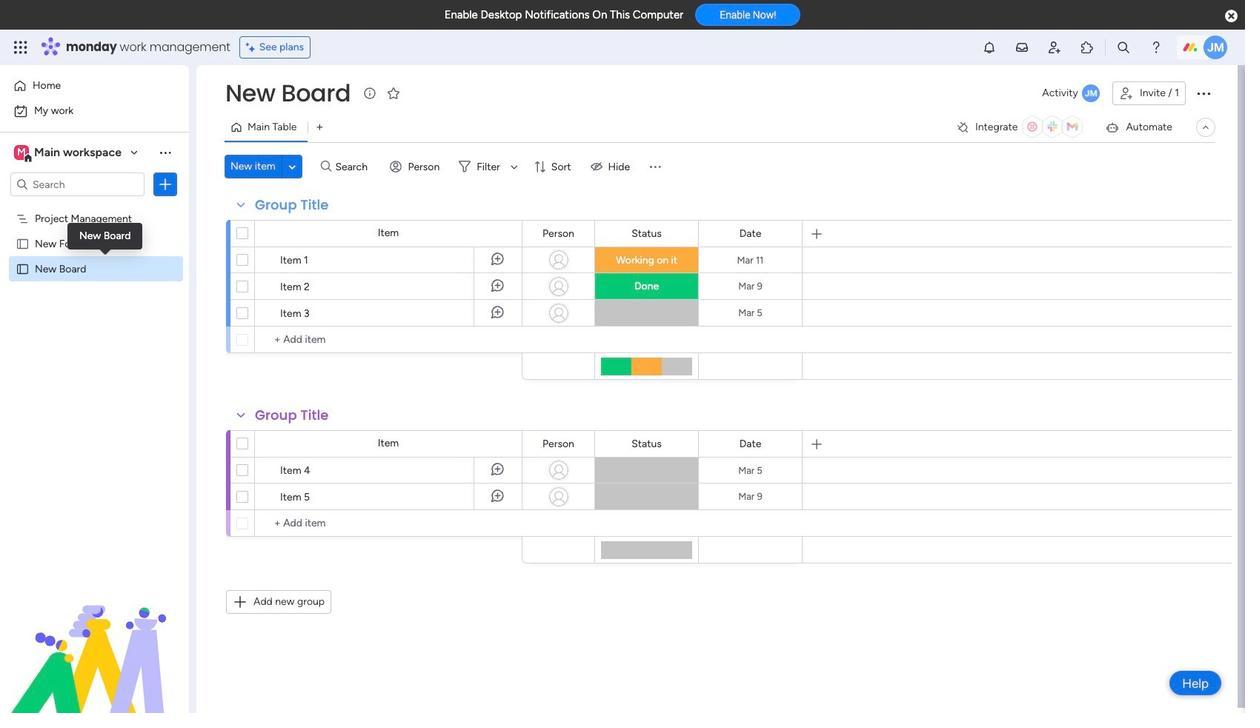 Task type: vqa. For each thing, say whether or not it's contained in the screenshot.
See plans icon
yes



Task type: describe. For each thing, give the bounding box(es) containing it.
search everything image
[[1116, 40, 1131, 55]]

options image
[[1195, 85, 1213, 102]]

notifications image
[[982, 40, 997, 55]]

board activity image
[[1082, 85, 1100, 102]]

workspace options image
[[158, 145, 173, 160]]

0 vertical spatial option
[[9, 74, 180, 98]]

jeremy miller image
[[1204, 36, 1228, 59]]

invite members image
[[1047, 40, 1062, 55]]

Search in workspace field
[[31, 176, 124, 193]]

angle down image
[[289, 161, 296, 172]]

help image
[[1149, 40, 1164, 55]]

dapulse close image
[[1225, 9, 1238, 24]]

public board image
[[16, 262, 30, 276]]

public board image
[[16, 236, 30, 251]]

arrow down image
[[505, 158, 523, 176]]

2 vertical spatial option
[[0, 205, 189, 208]]

lottie animation element
[[0, 564, 189, 714]]

add to favorites image
[[386, 86, 401, 100]]

menu image
[[648, 159, 663, 174]]



Task type: locate. For each thing, give the bounding box(es) containing it.
add view image
[[317, 122, 323, 133]]

Search field
[[332, 156, 376, 177]]

1 vertical spatial + add item text field
[[262, 515, 515, 533]]

+ Add item text field
[[262, 331, 515, 349], [262, 515, 515, 533]]

v2 search image
[[321, 158, 332, 175]]

monday marketplace image
[[1080, 40, 1095, 55]]

1 vertical spatial option
[[9, 99, 180, 123]]

collapse board header image
[[1200, 122, 1212, 133]]

update feed image
[[1015, 40, 1030, 55]]

select product image
[[13, 40, 28, 55]]

2 + add item text field from the top
[[262, 515, 515, 533]]

workspace image
[[14, 145, 29, 161]]

lottie animation image
[[0, 564, 189, 714]]

0 vertical spatial + add item text field
[[262, 331, 515, 349]]

workspace selection element
[[14, 144, 124, 163]]

None field
[[222, 78, 355, 109], [251, 196, 332, 215], [539, 226, 578, 242], [628, 226, 666, 242], [736, 226, 765, 242], [251, 406, 332, 425], [539, 436, 578, 453], [628, 436, 666, 453], [736, 436, 765, 453], [222, 78, 355, 109], [251, 196, 332, 215], [539, 226, 578, 242], [628, 226, 666, 242], [736, 226, 765, 242], [251, 406, 332, 425], [539, 436, 578, 453], [628, 436, 666, 453], [736, 436, 765, 453]]

show board description image
[[361, 86, 379, 101]]

option
[[9, 74, 180, 98], [9, 99, 180, 123], [0, 205, 189, 208]]

list box
[[0, 203, 189, 481]]

1 + add item text field from the top
[[262, 331, 515, 349]]

options image
[[158, 177, 173, 192]]

see plans image
[[246, 39, 259, 56]]



